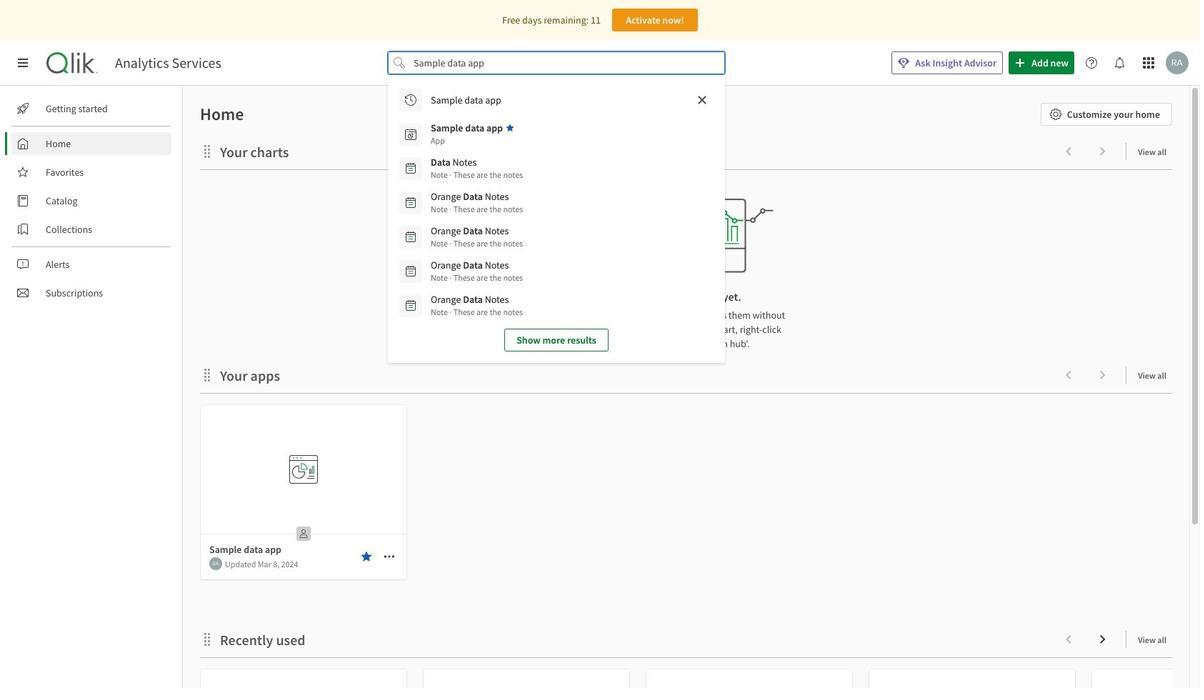Task type: describe. For each thing, give the bounding box(es) containing it.
0 vertical spatial move collection image
[[200, 144, 214, 158]]

sample data app element
[[431, 122, 503, 134]]

recently searched item image
[[405, 94, 417, 106]]

favorited item image
[[506, 124, 515, 132]]

remove from favorites image
[[361, 551, 372, 563]]

move collection image
[[200, 368, 214, 382]]

3 these are the notes element from the top
[[431, 237, 523, 250]]

5 these are the notes element from the top
[[431, 306, 523, 319]]

Search for content text field
[[411, 51, 703, 74]]

2 these are the notes element from the top
[[431, 203, 523, 216]]



Task type: vqa. For each thing, say whether or not it's contained in the screenshot.
second More actions image from the right
no



Task type: locate. For each thing, give the bounding box(es) containing it.
list box
[[394, 83, 720, 357]]

4 these are the notes element from the top
[[431, 272, 523, 285]]

ruby anderson image
[[1167, 51, 1189, 74]]

navigation pane element
[[0, 91, 182, 310]]

ruby anderson element
[[209, 558, 222, 570]]

analytics services element
[[115, 54, 221, 71]]

ruby anderson image
[[209, 558, 222, 570]]

1 vertical spatial move collection image
[[200, 632, 214, 647]]

main content
[[177, 86, 1201, 688]]

these are the notes element
[[431, 169, 523, 182], [431, 203, 523, 216], [431, 237, 523, 250], [431, 272, 523, 285], [431, 306, 523, 319]]

move collection image
[[200, 144, 214, 158], [200, 632, 214, 647]]

1 these are the notes element from the top
[[431, 169, 523, 182]]

close sidebar menu image
[[17, 57, 29, 69]]



